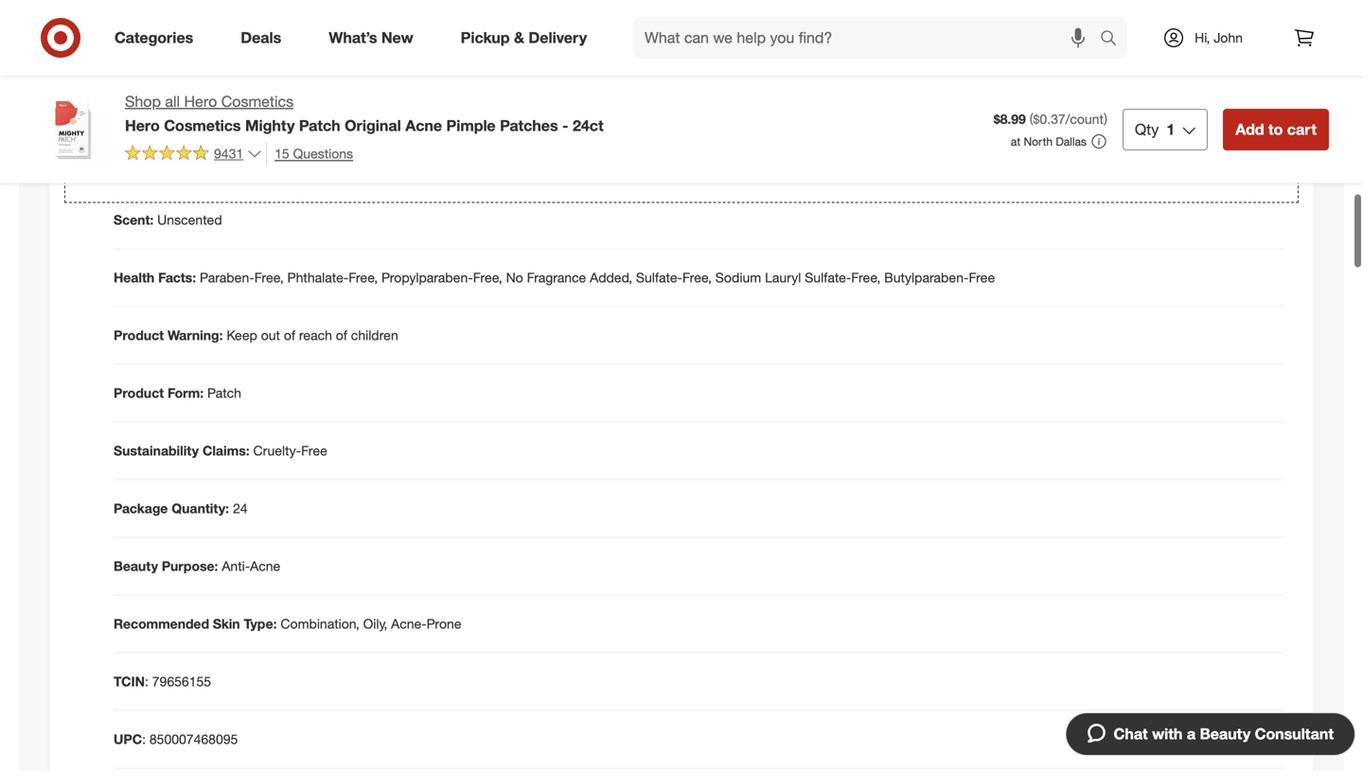 Task type: vqa. For each thing, say whether or not it's contained in the screenshot.


Task type: locate. For each thing, give the bounding box(es) containing it.
millimeters)
[[486, 63, 553, 80]]

blends seamlessly into skin. ultra-thin sticker with a translucent matte finish that keeps your pimple under wraps day or night. so comfortable, you'll forget it's even there.
[[133, 0, 655, 34]]

1 horizontal spatial sulfate-
[[805, 269, 851, 286]]

pimple
[[446, 116, 496, 135]]

wraps
[[283, 18, 319, 34]]

1 vertical spatial with
[[335, 63, 360, 80]]

john
[[1214, 29, 1243, 46]]

sulfate-
[[636, 269, 683, 286], [805, 269, 851, 286]]

under
[[245, 18, 280, 34]]

1 vertical spatial free
[[301, 443, 327, 459]]

0 vertical spatial acne
[[405, 116, 442, 135]]

acne left pimple
[[405, 116, 442, 135]]

0 horizontal spatial sulfate-
[[636, 269, 683, 286]]

4 free, from the left
[[683, 269, 712, 286]]

0 horizontal spatial free
[[301, 443, 327, 459]]

0 vertical spatial beauty
[[114, 558, 158, 575]]

0 vertical spatial hero
[[184, 92, 217, 111]]

pickup & delivery
[[461, 28, 587, 47]]

a right chat
[[1187, 725, 1196, 744]]

product left warning:
[[114, 327, 164, 344]]

fragrance
[[527, 269, 586, 286]]

0 vertical spatial product
[[114, 327, 164, 344]]

: for tcin
[[145, 673, 149, 690]]

1 vertical spatial 24
[[233, 500, 248, 517]]

acne up type:
[[250, 558, 280, 575]]

: left 850007468095
[[142, 731, 146, 748]]

hero down the shop
[[125, 116, 160, 135]]

: left 79656155
[[145, 673, 149, 690]]

pickup
[[461, 28, 510, 47]]

beauty purpose: anti-acne
[[114, 558, 280, 575]]

1 horizontal spatial with
[[448, 0, 472, 15]]

patch up questions
[[299, 116, 340, 135]]

quantity:
[[172, 500, 229, 517]]

sulfate- right added,
[[636, 269, 683, 286]]

translucent
[[487, 0, 553, 15]]

out
[[261, 327, 280, 344]]

15
[[275, 145, 289, 162]]

1 horizontal spatial a
[[1187, 725, 1196, 744]]

with inside blends seamlessly into skin. ultra-thin sticker with a translucent matte finish that keeps your pimple under wraps day or night. so comfortable, you'll forget it's even there.
[[448, 0, 472, 15]]

form:
[[168, 385, 204, 401]]

what's new
[[329, 28, 413, 47]]

with inside button
[[1152, 725, 1183, 744]]

product for product warning: keep out of reach of children
[[114, 327, 164, 344]]

your
[[172, 18, 198, 34]]

1 horizontal spatial of
[[336, 327, 347, 344]]

patch inside the shop all hero cosmetics hero cosmetics mighty patch original acne pimple patches - 24ct
[[299, 116, 340, 135]]

original
[[345, 116, 401, 135]]

24 down hydrocolloid
[[363, 63, 378, 80]]

dallas
[[1056, 134, 1087, 148]]

beauty left "purpose:" at the bottom of the page
[[114, 558, 158, 575]]

0 vertical spatial a
[[476, 0, 483, 15]]

free, left 'phthalate-'
[[254, 269, 284, 286]]

free, left butylparaben-
[[851, 269, 881, 286]]

(
[[1030, 111, 1033, 127]]

1 horizontal spatial acne
[[405, 116, 442, 135]]

scent:
[[114, 212, 154, 228]]

1 horizontal spatial patch
[[299, 116, 340, 135]]

with right chat
[[1152, 725, 1183, 744]]

of right reach
[[336, 327, 347, 344]]

1 vertical spatial beauty
[[1200, 725, 1251, 744]]

2 product from the top
[[114, 385, 164, 401]]

1 sulfate- from the left
[[636, 269, 683, 286]]

a inside button
[[1187, 725, 1196, 744]]

2 vertical spatial with
[[1152, 725, 1183, 744]]

24 right quantity:
[[233, 500, 248, 517]]

uv
[[504, 44, 522, 61]]

peace-of-mind design. our hydrocolloid acne patches are uv sterilized, non-toxic, and totally skin-safe. each box comes with 24 medium dots (12 millimeters) on easy-peel perforated sheets.
[[133, 44, 670, 98]]

hero right all
[[184, 92, 217, 111]]

9431 link
[[125, 143, 262, 166]]

1 vertical spatial product
[[114, 385, 164, 401]]

purpose:
[[162, 558, 218, 575]]

easy-
[[576, 63, 608, 80]]

it's
[[570, 18, 586, 34]]

unscented
[[157, 212, 222, 228]]

3 free, from the left
[[473, 269, 502, 286]]

0 horizontal spatial patch
[[207, 385, 241, 401]]

/count
[[1066, 111, 1104, 127]]

cosmetics up 9431 link
[[164, 116, 241, 135]]

9431
[[214, 145, 243, 162]]

1 vertical spatial cosmetics
[[164, 116, 241, 135]]

shop
[[125, 92, 161, 111]]

day
[[323, 18, 344, 34]]

beauty
[[114, 558, 158, 575], [1200, 725, 1251, 744]]

of
[[284, 327, 295, 344], [336, 327, 347, 344]]

a inside blends seamlessly into skin. ultra-thin sticker with a translucent matte finish that keeps your pimple under wraps day or night. so comfortable, you'll forget it's even there.
[[476, 0, 483, 15]]

shop all hero cosmetics hero cosmetics mighty patch original acne pimple patches - 24ct
[[125, 92, 604, 135]]

hero
[[184, 92, 217, 111], [125, 116, 160, 135]]

1 vertical spatial patch
[[207, 385, 241, 401]]

1 vertical spatial hero
[[125, 116, 160, 135]]

search button
[[1092, 17, 1137, 62]]

propylparaben-
[[382, 269, 473, 286]]

cosmetics up mighty
[[221, 92, 294, 111]]

with down hydrocolloid
[[335, 63, 360, 80]]

1 horizontal spatial beauty
[[1200, 725, 1251, 744]]

or
[[348, 18, 360, 34]]

1 of from the left
[[284, 327, 295, 344]]

0 horizontal spatial a
[[476, 0, 483, 15]]

night.
[[364, 18, 396, 34]]

sulfate- right the lauryl
[[805, 269, 851, 286]]

at
[[1011, 134, 1021, 148]]

1 vertical spatial a
[[1187, 725, 1196, 744]]

medium
[[382, 63, 430, 80]]

0 vertical spatial with
[[448, 0, 472, 15]]

acne
[[405, 116, 442, 135], [250, 558, 280, 575]]

product for product form: patch
[[114, 385, 164, 401]]

dots
[[434, 63, 460, 80]]

2 free, from the left
[[349, 269, 378, 286]]

each
[[232, 63, 262, 80]]

prone
[[427, 616, 462, 632]]

2 of from the left
[[336, 327, 347, 344]]

keeps
[[133, 18, 168, 34]]

of right out
[[284, 327, 295, 344]]

free, up "children"
[[349, 269, 378, 286]]

0 horizontal spatial of
[[284, 327, 295, 344]]

free, left no
[[473, 269, 502, 286]]

1 product from the top
[[114, 327, 164, 344]]

$8.99 ( $0.37 /count )
[[994, 111, 1108, 127]]

patch right form:
[[207, 385, 241, 401]]

sodium
[[716, 269, 761, 286]]

claims:
[[203, 443, 250, 459]]

product left form:
[[114, 385, 164, 401]]

product form: patch
[[114, 385, 241, 401]]

0 horizontal spatial with
[[335, 63, 360, 80]]

product
[[114, 327, 164, 344], [114, 385, 164, 401]]

patch
[[299, 116, 340, 135], [207, 385, 241, 401]]

0 vertical spatial patch
[[299, 116, 340, 135]]

What can we help you find? suggestions appear below search field
[[633, 17, 1105, 59]]

design.
[[241, 44, 293, 61]]

1 horizontal spatial 24
[[363, 63, 378, 80]]

a
[[476, 0, 483, 15], [1187, 725, 1196, 744]]

peel
[[608, 63, 634, 80]]

1 vertical spatial :
[[142, 731, 146, 748]]

free, left sodium at the right top
[[683, 269, 712, 286]]

acne inside the shop all hero cosmetics hero cosmetics mighty patch original acne pimple patches - 24ct
[[405, 116, 442, 135]]

0 vertical spatial free
[[969, 269, 995, 286]]

recommended skin type: combination, oily, acne-prone
[[114, 616, 462, 632]]

safe.
[[201, 63, 228, 80]]

0 vertical spatial 24
[[363, 63, 378, 80]]

image of hero cosmetics mighty patch original acne pimple patches - 24ct image
[[34, 91, 110, 167]]

beauty left consultant at the right of page
[[1200, 725, 1251, 744]]

non-
[[585, 44, 612, 61]]

sustainability
[[114, 443, 199, 459]]

1 free, from the left
[[254, 269, 284, 286]]

free,
[[254, 269, 284, 286], [349, 269, 378, 286], [473, 269, 502, 286], [683, 269, 712, 286], [851, 269, 881, 286]]

so
[[400, 18, 416, 34]]

pickup & delivery link
[[445, 17, 611, 59]]

2 horizontal spatial with
[[1152, 725, 1183, 744]]

with up comfortable,
[[448, 0, 472, 15]]

0 vertical spatial cosmetics
[[221, 92, 294, 111]]

24
[[363, 63, 378, 80], [233, 500, 248, 517]]

with inside peace-of-mind design. our hydrocolloid acne patches are uv sterilized, non-toxic, and totally skin-safe. each box comes with 24 medium dots (12 millimeters) on easy-peel perforated sheets.
[[335, 63, 360, 80]]

acne-
[[391, 616, 427, 632]]

0 horizontal spatial acne
[[250, 558, 280, 575]]

0 vertical spatial :
[[145, 673, 149, 690]]

categories link
[[98, 17, 217, 59]]

skin.
[[309, 0, 343, 15]]

0 horizontal spatial 24
[[233, 500, 248, 517]]

upc
[[114, 731, 142, 748]]

combination,
[[281, 616, 360, 632]]

what's
[[329, 28, 377, 47]]

a up comfortable,
[[476, 0, 483, 15]]



Task type: describe. For each thing, give the bounding box(es) containing it.
hydrocolloid
[[322, 44, 394, 61]]

into
[[275, 0, 306, 15]]

deals link
[[225, 17, 305, 59]]

even
[[590, 18, 618, 34]]

deals
[[241, 28, 281, 47]]

specifications button
[[64, 143, 1299, 203]]

no
[[506, 269, 523, 286]]

15 questions
[[275, 145, 353, 162]]

type:
[[244, 616, 277, 632]]

tcin
[[114, 673, 145, 690]]

at north dallas
[[1011, 134, 1087, 148]]

reach
[[299, 327, 332, 344]]

finish
[[594, 0, 625, 15]]

chat with a beauty consultant button
[[1066, 713, 1356, 756]]

(12
[[464, 63, 482, 80]]

questions
[[293, 145, 353, 162]]

specifications
[[114, 161, 235, 183]]

mighty
[[245, 116, 295, 135]]

seamlessly
[[188, 0, 272, 15]]

blends
[[133, 0, 185, 15]]

pimple
[[201, 18, 242, 34]]

delivery
[[529, 28, 587, 47]]

new
[[381, 28, 413, 47]]

toxic,
[[612, 44, 644, 61]]

box
[[265, 63, 288, 80]]

&
[[514, 28, 524, 47]]

1 vertical spatial acne
[[250, 558, 280, 575]]

sterilized,
[[525, 44, 581, 61]]

categories
[[115, 28, 193, 47]]

forget
[[532, 18, 566, 34]]

totally
[[133, 63, 168, 80]]

)
[[1104, 111, 1108, 127]]

tcin : 79656155
[[114, 673, 211, 690]]

1 horizontal spatial free
[[969, 269, 995, 286]]

ultra-
[[346, 0, 379, 15]]

$0.37
[[1033, 111, 1066, 127]]

oily,
[[363, 616, 387, 632]]

cruelty-
[[253, 443, 301, 459]]

comes
[[291, 63, 331, 80]]

package
[[114, 500, 168, 517]]

what's new link
[[313, 17, 437, 59]]

: for upc
[[142, 731, 146, 748]]

all
[[165, 92, 180, 111]]

and
[[647, 44, 670, 61]]

matte
[[556, 0, 590, 15]]

chat with a beauty consultant
[[1114, 725, 1334, 744]]

peace-
[[133, 44, 180, 61]]

facts:
[[158, 269, 196, 286]]

$8.99
[[994, 111, 1026, 127]]

patches
[[500, 116, 558, 135]]

24 inside peace-of-mind design. our hydrocolloid acne patches are uv sterilized, non-toxic, and totally skin-safe. each box comes with 24 medium dots (12 millimeters) on easy-peel perforated sheets.
[[363, 63, 378, 80]]

butylparaben-
[[884, 269, 969, 286]]

-
[[562, 116, 569, 135]]

added,
[[590, 269, 632, 286]]

1 horizontal spatial hero
[[184, 92, 217, 111]]

1
[[1167, 120, 1175, 139]]

phthalate-
[[287, 269, 349, 286]]

qty 1
[[1135, 120, 1175, 139]]

beauty inside button
[[1200, 725, 1251, 744]]

there.
[[622, 18, 655, 34]]

5 free, from the left
[[851, 269, 881, 286]]

sheets.
[[199, 82, 241, 98]]

skin
[[213, 616, 240, 632]]

recommended
[[114, 616, 209, 632]]

skin-
[[172, 63, 201, 80]]

product warning: keep out of reach of children
[[114, 327, 398, 344]]

add to cart
[[1236, 120, 1317, 139]]

scent: unscented
[[114, 212, 222, 228]]

2 sulfate- from the left
[[805, 269, 851, 286]]

north
[[1024, 134, 1053, 148]]

hi,
[[1195, 29, 1210, 46]]

0 horizontal spatial hero
[[125, 116, 160, 135]]

keep
[[227, 327, 257, 344]]

0 horizontal spatial beauty
[[114, 558, 158, 575]]

warning:
[[168, 327, 223, 344]]

of-
[[180, 44, 203, 61]]

consultant
[[1255, 725, 1334, 744]]

comfortable,
[[420, 18, 495, 34]]

children
[[351, 327, 398, 344]]

79656155
[[152, 673, 211, 690]]

acne
[[398, 44, 427, 61]]

to
[[1269, 120, 1283, 139]]

upc : 850007468095
[[114, 731, 238, 748]]



